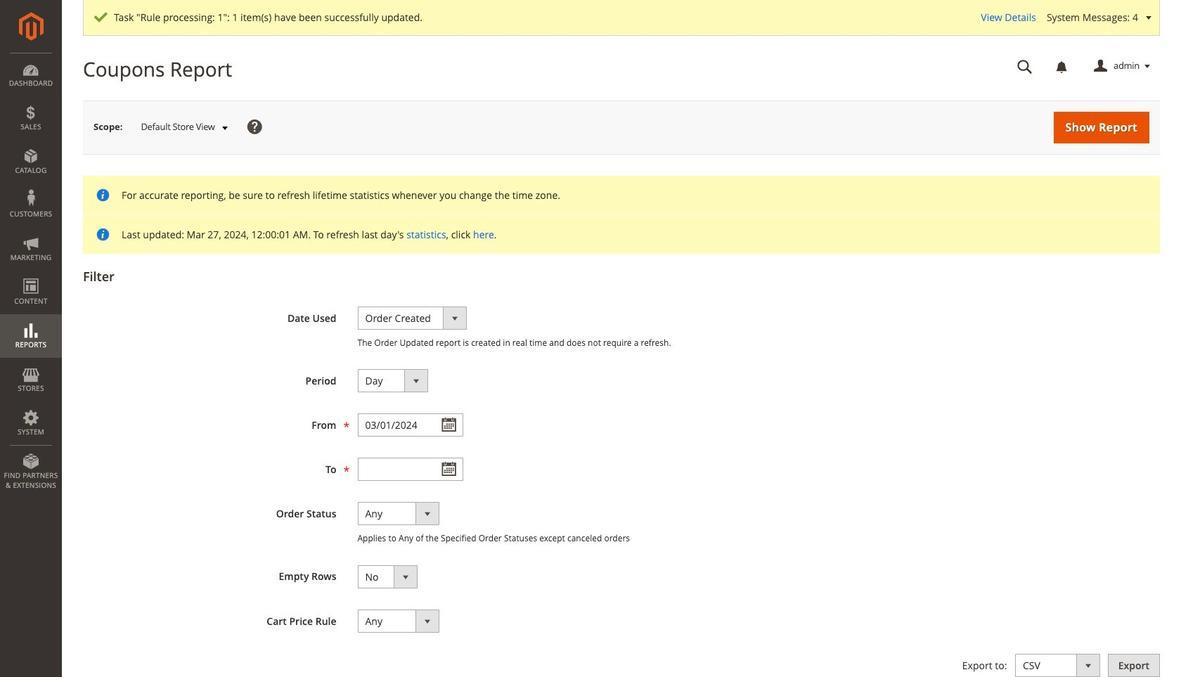 Task type: locate. For each thing, give the bounding box(es) containing it.
menu bar
[[0, 53, 62, 498]]

None text field
[[1008, 54, 1043, 79], [358, 414, 463, 437], [1008, 54, 1043, 79], [358, 414, 463, 437]]

None text field
[[358, 458, 463, 481]]



Task type: describe. For each thing, give the bounding box(es) containing it.
magento admin panel image
[[19, 12, 43, 41]]



